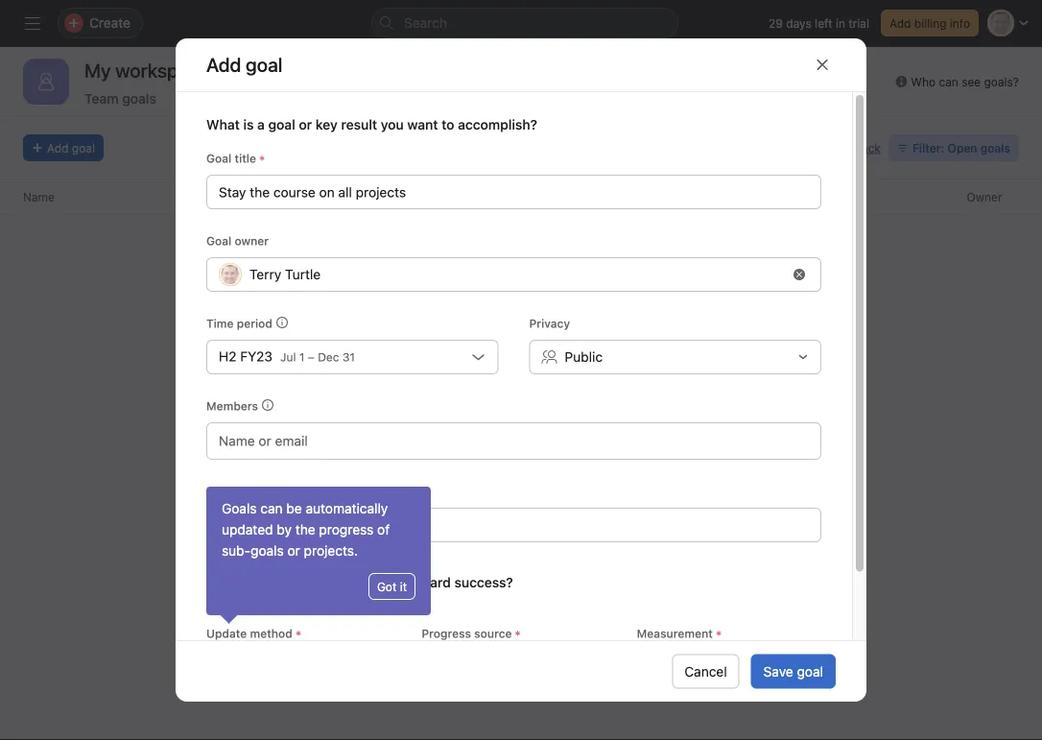 Task type: vqa. For each thing, say whether or not it's contained in the screenshot.
"Teams" element
no



Task type: locate. For each thing, give the bounding box(es) containing it.
goal down team
[[72, 141, 95, 155]]

goals down by
[[251, 543, 284, 559]]

0 horizontal spatial you
[[263, 574, 286, 590]]

how
[[206, 574, 235, 590]]

goal for goal owner
[[206, 234, 232, 248]]

period
[[237, 317, 273, 330]]

0 horizontal spatial goals
[[122, 91, 156, 107]]

can for goals
[[261, 501, 283, 517]]

to accomplish?
[[442, 117, 538, 132]]

progress down automatically
[[319, 522, 374, 538]]

goal up "goals"
[[246, 485, 270, 498]]

0 vertical spatial progress
[[319, 522, 374, 538]]

29
[[769, 16, 783, 30]]

goals for team goals
[[122, 91, 156, 107]]

updated
[[222, 522, 273, 538]]

terry
[[250, 266, 282, 282]]

time
[[206, 317, 234, 330]]

it
[[400, 580, 407, 593]]

trial
[[849, 16, 870, 30]]

members
[[206, 399, 258, 413]]

my
[[179, 91, 199, 107]]

progress
[[805, 190, 853, 204], [422, 627, 471, 640]]

1 vertical spatial can
[[261, 501, 283, 517]]

the
[[295, 522, 316, 538]]

goals for my goals
[[202, 91, 236, 107]]

goals
[[122, 91, 156, 107], [202, 91, 236, 107], [251, 543, 284, 559]]

goal for save goal
[[797, 663, 824, 679]]

0 vertical spatial goal
[[206, 152, 232, 165]]

or
[[299, 117, 312, 132], [439, 494, 454, 512], [288, 543, 300, 559]]

2 vertical spatial add
[[361, 494, 389, 512]]

toward success?
[[407, 574, 513, 590]]

a down you
[[393, 494, 402, 512]]

0 horizontal spatial required image
[[256, 153, 268, 164]]

goal right save
[[797, 663, 824, 679]]

1 horizontal spatial see
[[962, 75, 981, 88]]

see left goals?
[[962, 75, 981, 88]]

1 horizontal spatial goals
[[202, 91, 236, 107]]

a right is
[[257, 117, 265, 132]]

0 horizontal spatial add
[[47, 141, 69, 155]]

0 vertical spatial or
[[299, 117, 312, 132]]

automatically
[[306, 501, 388, 517]]

progress up targets
[[348, 574, 404, 590]]

–
[[308, 350, 315, 364]]

can left "be"
[[261, 501, 283, 517]]

1 horizontal spatial progress
[[805, 190, 853, 204]]

goal for parent goal
[[246, 485, 270, 498]]

or inside goals can be automatically updated by the progress of sub-goals or projects.
[[288, 543, 300, 559]]

to right filters
[[574, 494, 587, 512]]

progress inside goals can be automatically updated by the progress of sub-goals or projects.
[[319, 522, 374, 538]]

Enter goal name text field
[[206, 175, 822, 209]]

1 vertical spatial see
[[592, 494, 616, 512]]

info
[[950, 16, 971, 30]]

add inside button
[[47, 141, 69, 155]]

add a goal or clear your filters to see all goals.
[[361, 494, 681, 512]]

save
[[764, 663, 794, 679]]

time period
[[206, 317, 273, 330]]

add inside "button"
[[890, 16, 912, 30]]

team goals link
[[84, 91, 156, 116]]

parent
[[206, 485, 243, 498]]

you up 'set'
[[263, 574, 286, 590]]

progress source
[[422, 627, 512, 640]]

or down by
[[288, 543, 300, 559]]

1 vertical spatial progress
[[348, 574, 404, 590]]

goals can be automatically updated by the progress of sub-goals or projects.
[[222, 501, 390, 559]]

goals up what
[[202, 91, 236, 107]]

terry turtle
[[250, 266, 321, 282]]

progress
[[319, 522, 374, 538], [348, 574, 404, 590]]

0 vertical spatial can
[[939, 75, 959, 88]]

0 vertical spatial a
[[257, 117, 265, 132]]

required image
[[256, 153, 268, 164], [512, 628, 524, 639], [713, 628, 725, 639]]

turtle
[[285, 266, 321, 282]]

0 horizontal spatial progress
[[422, 627, 471, 640]]

can
[[939, 75, 959, 88], [261, 501, 283, 517]]

2 vertical spatial or
[[288, 543, 300, 559]]

measurable
[[274, 594, 337, 608]]

name
[[23, 190, 55, 204]]

1 horizontal spatial to
[[574, 494, 587, 512]]

a
[[257, 117, 265, 132], [393, 494, 402, 512]]

goal left title
[[206, 152, 232, 165]]

can inside goals can be automatically updated by the progress of sub-goals or projects.
[[261, 501, 283, 517]]

public button
[[529, 340, 822, 374]]

0 vertical spatial progress
[[805, 190, 853, 204]]

to for set
[[240, 594, 251, 608]]

1 vertical spatial goal
[[206, 234, 232, 248]]

close this dialog image
[[815, 57, 830, 72]]

is
[[243, 117, 254, 132]]

add for add goal
[[47, 141, 69, 155]]

goal left owner
[[206, 234, 232, 248]]

my workspace
[[84, 59, 209, 81]]

set
[[254, 594, 271, 608]]

privacy
[[529, 317, 570, 330]]

to left 'set'
[[240, 594, 251, 608]]

or left clear
[[439, 494, 454, 512]]

goal title
[[206, 152, 256, 165]]

progress inside how will you measure progress toward success? learn to set measurable targets
[[348, 574, 404, 590]]

2 horizontal spatial goals
[[251, 543, 284, 559]]

or left key
[[299, 117, 312, 132]]

add left billing
[[890, 16, 912, 30]]

required image for title
[[256, 153, 268, 164]]

filters
[[530, 494, 570, 512]]

you left want on the left top of the page
[[381, 117, 404, 132]]

1
[[299, 350, 305, 364]]

0 vertical spatial to
[[574, 494, 587, 512]]

1 horizontal spatial a
[[393, 494, 402, 512]]

any
[[519, 447, 556, 474]]

title
[[235, 152, 256, 165]]

search button
[[372, 8, 679, 38]]

add up of
[[361, 494, 389, 512]]

cancel
[[685, 663, 727, 679]]

1 horizontal spatial you
[[381, 117, 404, 132]]

0 vertical spatial see
[[962, 75, 981, 88]]

can right who
[[939, 75, 959, 88]]

1 vertical spatial to
[[240, 594, 251, 608]]

1 vertical spatial progress
[[422, 627, 471, 640]]

0 horizontal spatial see
[[592, 494, 616, 512]]

to
[[574, 494, 587, 512], [240, 594, 251, 608]]

2 goal from the top
[[206, 234, 232, 248]]

you
[[370, 447, 408, 474]]

progress down send feedback
[[805, 190, 853, 204]]

goal for goal title
[[206, 152, 232, 165]]

goal
[[206, 152, 232, 165], [206, 234, 232, 248]]

1 vertical spatial or
[[439, 494, 454, 512]]

source
[[474, 627, 512, 640]]

1 horizontal spatial add
[[361, 494, 389, 512]]

goal owner
[[206, 234, 269, 248]]

learn
[[206, 594, 237, 608]]

see left "all"
[[592, 494, 616, 512]]

open goals
[[561, 447, 673, 474]]

progress left source
[[422, 627, 471, 640]]

you
[[381, 117, 404, 132], [263, 574, 286, 590]]

goals down my workspace
[[122, 91, 156, 107]]

search list box
[[372, 8, 679, 38]]

goals?
[[985, 75, 1020, 88]]

save goal
[[764, 663, 824, 679]]

progress for progress source
[[422, 627, 471, 640]]

1 horizontal spatial required image
[[512, 628, 524, 639]]

0 horizontal spatial can
[[261, 501, 283, 517]]

remove image
[[794, 269, 806, 280]]

want
[[407, 117, 438, 132]]

1 vertical spatial add
[[47, 141, 69, 155]]

2 horizontal spatial add
[[890, 16, 912, 30]]

Connect a parent goal text field
[[206, 508, 822, 542]]

0 horizontal spatial to
[[240, 594, 251, 608]]

to inside how will you measure progress toward success? learn to set measurable targets
[[240, 594, 251, 608]]

0 vertical spatial add
[[890, 16, 912, 30]]

see
[[962, 75, 981, 88], [592, 494, 616, 512]]

dec
[[318, 350, 339, 364]]

add goal
[[206, 53, 283, 76]]

fy23
[[240, 348, 273, 364]]

1 horizontal spatial can
[[939, 75, 959, 88]]

0 vertical spatial you
[[381, 117, 404, 132]]

1 goal from the top
[[206, 152, 232, 165]]

can for who
[[939, 75, 959, 88]]

add
[[890, 16, 912, 30], [47, 141, 69, 155], [361, 494, 389, 512]]

add up name
[[47, 141, 69, 155]]

goals inside goals can be automatically updated by the progress of sub-goals or projects.
[[251, 543, 284, 559]]

1 vertical spatial you
[[263, 574, 286, 590]]



Task type: describe. For each thing, give the bounding box(es) containing it.
add billing info button
[[881, 10, 979, 36]]

tt
[[223, 268, 238, 281]]

2 horizontal spatial required image
[[713, 628, 725, 639]]

goal right is
[[268, 117, 295, 132]]

measurement
[[637, 627, 713, 640]]

of
[[377, 522, 390, 538]]

team
[[84, 91, 119, 107]]

to for see
[[574, 494, 587, 512]]

by
[[277, 522, 292, 538]]

don't
[[413, 447, 466, 474]]

add billing info
[[890, 16, 971, 30]]

h2
[[219, 348, 237, 364]]

goal down don't
[[406, 494, 435, 512]]

required image
[[293, 628, 304, 639]]

left
[[815, 16, 833, 30]]

days
[[787, 16, 812, 30]]

send
[[800, 141, 828, 155]]

save goal button
[[751, 654, 836, 689]]

jul
[[280, 350, 296, 364]]

my goals
[[179, 91, 236, 107]]

Name or email text field
[[219, 429, 323, 452]]

0 horizontal spatial a
[[257, 117, 265, 132]]

h2 fy23 jul 1 – dec 31
[[219, 348, 355, 364]]

cancel button
[[672, 654, 740, 689]]

goals
[[222, 501, 257, 517]]

measure
[[289, 574, 344, 590]]

you inside how will you measure progress toward success? learn to set measurable targets
[[263, 574, 286, 590]]

be
[[287, 501, 302, 517]]

who can see goals?
[[911, 75, 1020, 88]]

how will you measure progress toward success? learn to set measurable targets
[[206, 574, 513, 608]]

public
[[565, 349, 603, 365]]

own
[[471, 447, 514, 474]]

add goal button
[[23, 134, 104, 161]]

update method
[[206, 627, 293, 640]]

method
[[250, 627, 293, 640]]

who
[[911, 75, 936, 88]]

all
[[620, 494, 636, 512]]

targets
[[341, 594, 379, 608]]

key
[[316, 117, 338, 132]]

update
[[206, 627, 247, 640]]

result
[[341, 117, 377, 132]]

owner
[[235, 234, 269, 248]]

add goal
[[47, 141, 95, 155]]

what
[[206, 117, 240, 132]]

feedback
[[831, 141, 881, 155]]

add for add billing info
[[890, 16, 912, 30]]

goals can be automatically updated by the progress of sub-goals or projects. tooltip
[[206, 487, 431, 621]]

send feedback link
[[800, 139, 881, 156]]

owner
[[967, 190, 1003, 204]]

got it button
[[369, 573, 416, 600]]

team goals
[[84, 91, 156, 107]]

will
[[238, 574, 259, 590]]

billing
[[915, 16, 947, 30]]

clear
[[458, 494, 492, 512]]

got it
[[377, 580, 407, 593]]

projects.
[[304, 543, 358, 559]]

learn to set measurable targets link
[[206, 594, 379, 608]]

goal for add goal
[[72, 141, 95, 155]]

progress for progress
[[805, 190, 853, 204]]

31
[[343, 350, 355, 364]]

what is a goal or key result you want to accomplish?
[[206, 117, 538, 132]]

your
[[496, 494, 526, 512]]

29 days left in trial
[[769, 16, 870, 30]]

required image for source
[[512, 628, 524, 639]]

parent goal
[[206, 485, 270, 498]]

in
[[836, 16, 846, 30]]

add for add a goal or clear your filters to see all goals.
[[361, 494, 389, 512]]

1 vertical spatial a
[[393, 494, 402, 512]]

search
[[404, 15, 447, 31]]

you don't own any open goals
[[370, 447, 673, 474]]

goals.
[[640, 494, 681, 512]]

sub-
[[222, 543, 251, 559]]



